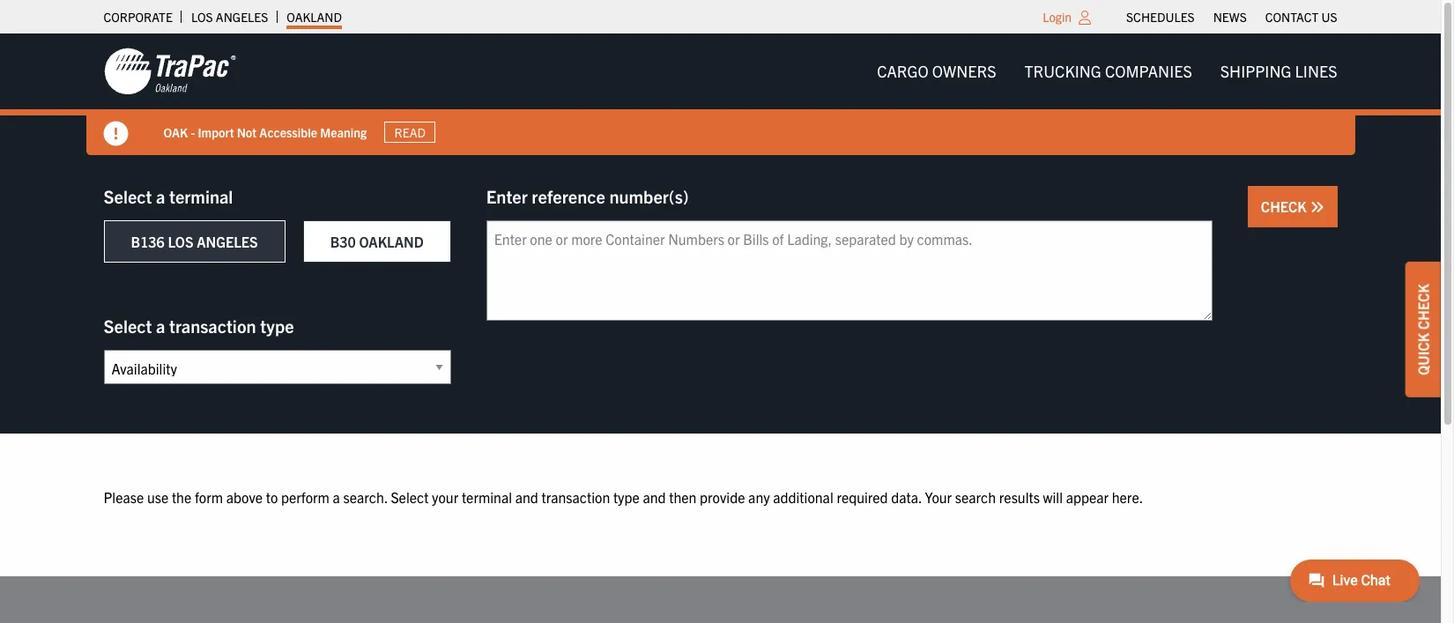 Task type: describe. For each thing, give the bounding box(es) containing it.
light image
[[1079, 11, 1092, 25]]

trucking companies
[[1025, 61, 1193, 81]]

search.
[[343, 489, 388, 506]]

search
[[956, 489, 997, 506]]

los angeles link
[[191, 4, 268, 29]]

select a terminal
[[104, 185, 233, 207]]

Enter reference number(s) text field
[[487, 220, 1213, 321]]

oak
[[164, 124, 188, 140]]

meaning
[[320, 124, 367, 140]]

check button
[[1248, 186, 1338, 228]]

read
[[395, 124, 426, 140]]

contact us
[[1266, 9, 1338, 25]]

owners
[[933, 61, 997, 81]]

login link
[[1043, 9, 1072, 25]]

oakland link
[[287, 4, 342, 29]]

not
[[237, 124, 257, 140]]

contact
[[1266, 9, 1319, 25]]

the
[[172, 489, 192, 506]]

corporate
[[104, 9, 173, 25]]

reference
[[532, 185, 606, 207]]

contact us link
[[1266, 4, 1338, 29]]

cargo owners
[[877, 61, 997, 81]]

news
[[1214, 9, 1248, 25]]

1 vertical spatial transaction
[[542, 489, 610, 506]]

select for select a transaction type
[[104, 315, 152, 337]]

b30 oakland
[[330, 233, 424, 250]]

trucking
[[1025, 61, 1102, 81]]

1 and from the left
[[516, 489, 539, 506]]

-
[[191, 124, 195, 140]]

2 vertical spatial a
[[333, 489, 340, 506]]

to
[[266, 489, 278, 506]]

will
[[1044, 489, 1063, 506]]

news link
[[1214, 4, 1248, 29]]

quick check link
[[1406, 262, 1442, 397]]

number(s)
[[610, 185, 689, 207]]

1 vertical spatial terminal
[[462, 489, 512, 506]]

form
[[195, 489, 223, 506]]

companies
[[1106, 61, 1193, 81]]

select for select a terminal
[[104, 185, 152, 207]]

0 vertical spatial terminal
[[169, 185, 233, 207]]

your
[[432, 489, 459, 506]]

cargo
[[877, 61, 929, 81]]

then
[[669, 489, 697, 506]]

appear
[[1067, 489, 1109, 506]]

corporate link
[[104, 4, 173, 29]]

required
[[837, 489, 889, 506]]

menu bar inside banner
[[863, 54, 1352, 89]]

b136
[[131, 233, 165, 250]]

b136 los angeles
[[131, 233, 258, 250]]

shipping
[[1221, 61, 1292, 81]]

a for transaction
[[156, 315, 165, 337]]

solid image inside check button
[[1311, 200, 1325, 214]]



Task type: vqa. For each thing, say whether or not it's contained in the screenshot.
"code:"
no



Task type: locate. For each thing, give the bounding box(es) containing it.
1 vertical spatial select
[[104, 315, 152, 337]]

solid image inside banner
[[104, 122, 128, 146]]

0 vertical spatial a
[[156, 185, 165, 207]]

1 horizontal spatial solid image
[[1311, 200, 1325, 214]]

1 vertical spatial menu bar
[[863, 54, 1352, 89]]

menu bar down the light image
[[863, 54, 1352, 89]]

terminal up b136 los angeles
[[169, 185, 233, 207]]

a
[[156, 185, 165, 207], [156, 315, 165, 337], [333, 489, 340, 506]]

please
[[104, 489, 144, 506]]

oakland right b30
[[359, 233, 424, 250]]

0 vertical spatial los
[[191, 9, 213, 25]]

check inside check button
[[1262, 198, 1311, 215]]

footer
[[0, 576, 1442, 623]]

menu bar
[[1118, 4, 1347, 29], [863, 54, 1352, 89]]

1 horizontal spatial terminal
[[462, 489, 512, 506]]

menu bar containing cargo owners
[[863, 54, 1352, 89]]

0 horizontal spatial oakland
[[287, 9, 342, 25]]

above
[[226, 489, 263, 506]]

import
[[198, 124, 234, 140]]

read link
[[385, 122, 436, 143]]

provide
[[700, 489, 745, 506]]

us
[[1322, 9, 1338, 25]]

0 vertical spatial check
[[1262, 198, 1311, 215]]

terminal
[[169, 185, 233, 207], [462, 489, 512, 506]]

your
[[926, 489, 952, 506]]

select
[[104, 185, 152, 207], [104, 315, 152, 337], [391, 489, 429, 506]]

type
[[260, 315, 294, 337], [614, 489, 640, 506]]

trucking companies link
[[1011, 54, 1207, 89]]

los
[[191, 9, 213, 25], [168, 233, 194, 250]]

los right b136
[[168, 233, 194, 250]]

1 horizontal spatial check
[[1415, 284, 1433, 329]]

oakland image
[[104, 47, 236, 96]]

lines
[[1296, 61, 1338, 81]]

enter reference number(s)
[[487, 185, 689, 207]]

oakland right los angeles
[[287, 9, 342, 25]]

banner containing cargo owners
[[0, 34, 1455, 155]]

menu bar containing schedules
[[1118, 4, 1347, 29]]

transaction
[[169, 315, 256, 337], [542, 489, 610, 506]]

los angeles
[[191, 9, 268, 25]]

0 horizontal spatial transaction
[[169, 315, 256, 337]]

additional
[[774, 489, 834, 506]]

0 horizontal spatial terminal
[[169, 185, 233, 207]]

angeles
[[216, 9, 268, 25], [197, 233, 258, 250]]

0 vertical spatial angeles
[[216, 9, 268, 25]]

menu bar up shipping
[[1118, 4, 1347, 29]]

here.
[[1113, 489, 1144, 506]]

1 vertical spatial los
[[168, 233, 194, 250]]

shipping lines
[[1221, 61, 1338, 81]]

select up b136
[[104, 185, 152, 207]]

0 horizontal spatial type
[[260, 315, 294, 337]]

0 vertical spatial menu bar
[[1118, 4, 1347, 29]]

2 vertical spatial select
[[391, 489, 429, 506]]

and
[[516, 489, 539, 506], [643, 489, 666, 506]]

0 vertical spatial transaction
[[169, 315, 256, 337]]

1 vertical spatial check
[[1415, 284, 1433, 329]]

1 vertical spatial type
[[614, 489, 640, 506]]

angeles down select a terminal
[[197, 233, 258, 250]]

0 vertical spatial solid image
[[104, 122, 128, 146]]

a for terminal
[[156, 185, 165, 207]]

use
[[147, 489, 169, 506]]

1 vertical spatial oakland
[[359, 233, 424, 250]]

los up oakland image
[[191, 9, 213, 25]]

select down b136
[[104, 315, 152, 337]]

1 horizontal spatial type
[[614, 489, 640, 506]]

quick
[[1415, 333, 1433, 375]]

check inside quick check link
[[1415, 284, 1433, 329]]

check
[[1262, 198, 1311, 215], [1415, 284, 1433, 329]]

1 vertical spatial solid image
[[1311, 200, 1325, 214]]

2 and from the left
[[643, 489, 666, 506]]

quick check
[[1415, 284, 1433, 375]]

b30
[[330, 233, 356, 250]]

0 vertical spatial select
[[104, 185, 152, 207]]

1 horizontal spatial transaction
[[542, 489, 610, 506]]

schedules
[[1127, 9, 1195, 25]]

1 vertical spatial a
[[156, 315, 165, 337]]

solid image
[[104, 122, 128, 146], [1311, 200, 1325, 214]]

and right the your
[[516, 489, 539, 506]]

login
[[1043, 9, 1072, 25]]

0 horizontal spatial check
[[1262, 198, 1311, 215]]

a down b136
[[156, 315, 165, 337]]

terminal right the your
[[462, 489, 512, 506]]

0 vertical spatial oakland
[[287, 9, 342, 25]]

0 horizontal spatial solid image
[[104, 122, 128, 146]]

enter
[[487, 185, 528, 207]]

angeles left the oakland link
[[216, 9, 268, 25]]

1 horizontal spatial oakland
[[359, 233, 424, 250]]

cargo owners link
[[863, 54, 1011, 89]]

oakland
[[287, 9, 342, 25], [359, 233, 424, 250]]

accessible
[[260, 124, 317, 140]]

a left search.
[[333, 489, 340, 506]]

perform
[[281, 489, 330, 506]]

1 horizontal spatial and
[[643, 489, 666, 506]]

any
[[749, 489, 770, 506]]

banner
[[0, 34, 1455, 155]]

schedules link
[[1127, 4, 1195, 29]]

oak - import not accessible meaning
[[164, 124, 367, 140]]

select a transaction type
[[104, 315, 294, 337]]

0 vertical spatial type
[[260, 315, 294, 337]]

and left then
[[643, 489, 666, 506]]

shipping lines link
[[1207, 54, 1352, 89]]

please use the form above to perform a search. select your terminal and transaction type and then provide any additional required data. your search results will appear here.
[[104, 489, 1144, 506]]

results
[[1000, 489, 1040, 506]]

select left the your
[[391, 489, 429, 506]]

1 vertical spatial angeles
[[197, 233, 258, 250]]

0 horizontal spatial and
[[516, 489, 539, 506]]

a up b136
[[156, 185, 165, 207]]

data.
[[892, 489, 922, 506]]



